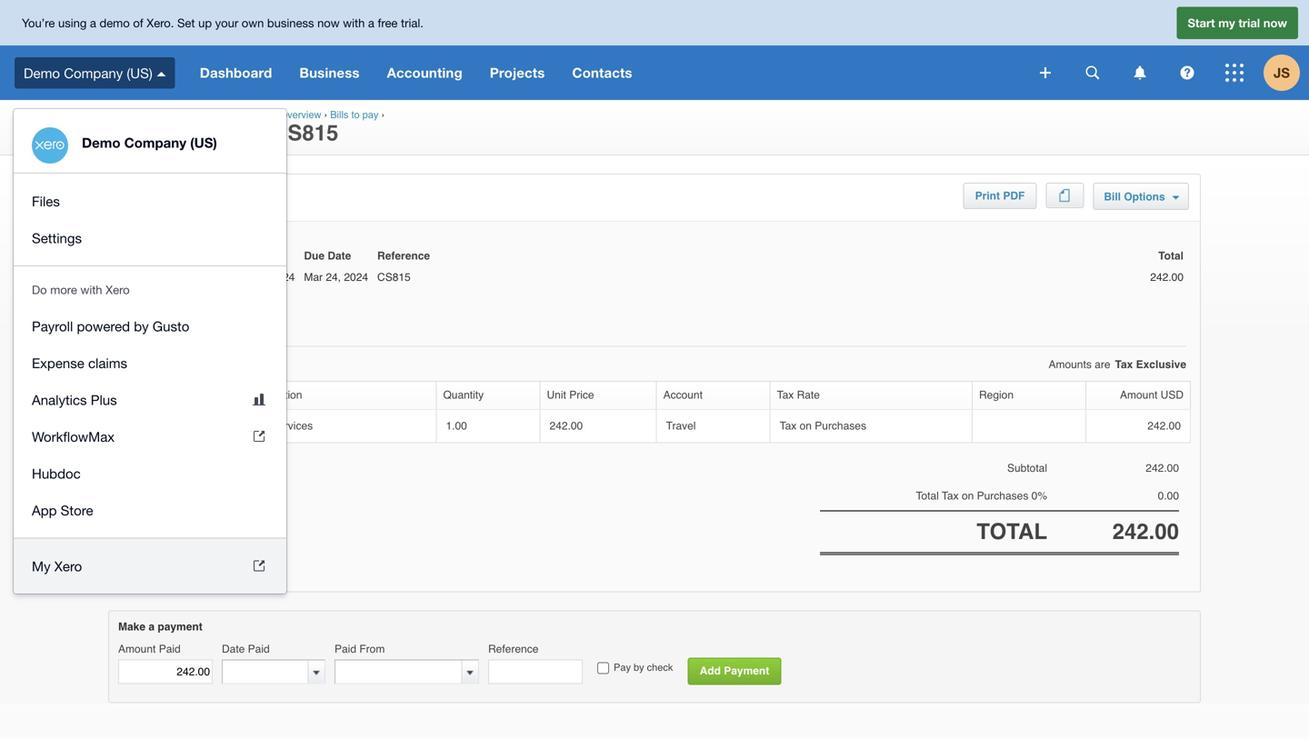 Task type: locate. For each thing, give the bounding box(es) containing it.
(us) down of
[[127, 65, 152, 81]]

plus
[[91, 392, 117, 408]]

1 horizontal spatial demo
[[82, 135, 120, 151]]

with left free
[[343, 16, 365, 30]]

cs815 inside due date mar 24, 2024 reference cs815
[[377, 271, 411, 284]]

(us) down dashboard
[[190, 135, 217, 151]]

1 horizontal spatial on
[[962, 490, 974, 502]]

capital cab co link
[[120, 271, 194, 285]]

demo company (us)
[[24, 65, 152, 81], [82, 135, 217, 151]]

(us)
[[127, 65, 152, 81], [190, 135, 217, 151]]

0 vertical spatial demo
[[24, 65, 60, 81]]

demo company (us) down using
[[24, 65, 152, 81]]

0 vertical spatial demo company (us)
[[24, 65, 152, 81]]

svg image
[[1225, 64, 1244, 82], [1134, 66, 1146, 80]]

1 horizontal spatial purchases
[[815, 419, 866, 432]]

date up 24,
[[328, 250, 351, 262]]

0 horizontal spatial company
[[64, 65, 123, 81]]

1 › from the left
[[324, 109, 327, 120]]

2 vertical spatial purchases
[[977, 490, 1029, 502]]

0 horizontal spatial paid
[[159, 643, 181, 656]]

2024 right 24,
[[344, 271, 368, 284]]

1 horizontal spatial xero
[[106, 283, 130, 297]]

company down using
[[64, 65, 123, 81]]

1 vertical spatial total
[[916, 490, 939, 502]]

total for total tax on purchases 0%
[[916, 490, 939, 502]]

total for total 242.00
[[1158, 250, 1184, 262]]

0 horizontal spatial bill
[[232, 120, 266, 145]]

1 vertical spatial demo
[[82, 135, 120, 151]]

xero inside my xero link
[[54, 558, 82, 574]]

own
[[242, 16, 264, 30]]

1 vertical spatial reference
[[488, 643, 539, 656]]

date paid
[[222, 643, 270, 656]]

my
[[1218, 16, 1235, 30]]

bill left the options
[[1104, 190, 1121, 203]]

a
[[90, 16, 96, 30], [368, 16, 374, 30], [149, 621, 155, 633]]

edit
[[120, 328, 139, 340]]

0 vertical spatial with
[[343, 16, 365, 30]]

1 horizontal spatial mar
[[304, 271, 323, 284]]

workflowmax link
[[14, 418, 286, 455]]

amount usd
[[1120, 389, 1184, 402]]

analytics
[[32, 392, 87, 408]]

tax left 0%
[[942, 490, 959, 502]]

0 vertical spatial purchases
[[232, 109, 279, 120]]

payroll powered by gusto link
[[14, 308, 286, 345]]

0 horizontal spatial (us)
[[127, 65, 152, 81]]

1 horizontal spatial cs815
[[377, 271, 411, 284]]

amount for amount paid
[[118, 643, 156, 656]]

paid for amount paid
[[159, 643, 181, 656]]

add payment link
[[688, 658, 781, 685]]

› left bills
[[324, 109, 327, 120]]

› right pay in the top left of the page
[[381, 109, 385, 120]]

box
[[142, 285, 160, 298]]

taxi services
[[250, 419, 313, 432]]

now right the trial
[[1263, 16, 1287, 30]]

paid up 'date paid' text box
[[248, 643, 270, 656]]

purchases left overview
[[232, 109, 279, 120]]

payroll
[[32, 318, 73, 334]]

Date Paid text field
[[223, 660, 308, 683]]

1 horizontal spatial reference
[[488, 643, 539, 656]]

tax right are
[[1115, 358, 1133, 371]]

1 horizontal spatial now
[[1263, 16, 1287, 30]]

options
[[1124, 190, 1165, 203]]

my xero link
[[14, 548, 286, 585]]

1 horizontal spatial total
[[1158, 250, 1184, 262]]

1 horizontal spatial a
[[149, 621, 155, 633]]

242.00
[[1150, 271, 1184, 284], [550, 419, 583, 432], [1148, 419, 1181, 432], [1146, 462, 1179, 474], [1112, 519, 1179, 544]]

None text field
[[335, 660, 462, 683]]

1 2024 from the left
[[271, 271, 295, 284]]

add payment
[[700, 665, 769, 678]]

xero left o on the left of the page
[[106, 283, 130, 297]]

0 horizontal spatial amount
[[118, 643, 156, 656]]

amount for amount usd
[[1120, 389, 1158, 402]]

1 horizontal spatial date
[[328, 250, 351, 262]]

paid up 'amount paid' "text box"
[[159, 643, 181, 656]]

pay
[[614, 662, 631, 673]]

1 vertical spatial company
[[124, 135, 186, 151]]

1 now from the left
[[317, 16, 340, 30]]

Pay by check checkbox
[[597, 663, 609, 674]]

add
[[700, 665, 721, 678]]

0 vertical spatial total
[[1158, 250, 1184, 262]]

mar left 24,
[[304, 271, 323, 284]]

amount left usd
[[1120, 389, 1158, 402]]

oaktown ny 67890
[[120, 314, 228, 326]]

demo inside popup button
[[24, 65, 60, 81]]

reference up reference text field
[[488, 643, 539, 656]]

1 vertical spatial (us)
[[190, 135, 217, 151]]

dashboard link
[[186, 45, 286, 100]]

expense
[[32, 355, 84, 371]]

0 horizontal spatial date
[[222, 643, 245, 656]]

reference
[[377, 250, 430, 262], [488, 643, 539, 656]]

exclusive
[[1136, 358, 1186, 371]]

banner
[[0, 0, 1309, 594]]

demo
[[24, 65, 60, 81], [82, 135, 120, 151]]

demo down you're
[[24, 65, 60, 81]]

reference right due
[[377, 250, 430, 262]]

1 vertical spatial by
[[634, 662, 644, 673]]

services
[[273, 419, 313, 432]]

0 vertical spatial cs815
[[272, 120, 339, 145]]

purchases down rate
[[815, 419, 866, 432]]

2 horizontal spatial purchases
[[977, 490, 1029, 502]]

0 horizontal spatial xero
[[54, 558, 82, 574]]

1 vertical spatial amount
[[118, 643, 156, 656]]

bills
[[330, 109, 349, 120]]

amount paid
[[118, 643, 181, 656]]

(us) inside popup button
[[127, 65, 152, 81]]

purchases overview link
[[232, 109, 321, 120]]

0 vertical spatial reference
[[377, 250, 430, 262]]

1 paid from the left
[[159, 643, 181, 656]]

claims
[[88, 355, 127, 371]]

settings
[[32, 230, 82, 246]]

1 horizontal spatial 2024
[[344, 271, 368, 284]]

2 horizontal spatial a
[[368, 16, 374, 30]]

do more with xero group
[[14, 299, 286, 538]]

with right more
[[80, 283, 102, 297]]

on left 0%
[[962, 490, 974, 502]]

0 vertical spatial bill
[[232, 120, 266, 145]]

1 vertical spatial xero
[[54, 558, 82, 574]]

0 horizontal spatial on
[[800, 419, 812, 432]]

242.00 down 0.00
[[1112, 519, 1179, 544]]

paid
[[159, 643, 181, 656], [248, 643, 270, 656], [335, 643, 356, 656]]

settings link
[[14, 220, 286, 256]]

group containing files
[[14, 174, 286, 265]]

by
[[134, 318, 149, 334], [634, 662, 644, 673]]

svg image
[[1086, 66, 1100, 80], [1180, 66, 1194, 80], [1040, 67, 1051, 78], [157, 72, 166, 76]]

price
[[569, 389, 594, 402]]

co
[[180, 271, 194, 284]]

paid left from
[[335, 643, 356, 656]]

1 mar from the left
[[237, 271, 255, 284]]

1 horizontal spatial svg image
[[1225, 64, 1244, 82]]

edit address link
[[120, 327, 181, 341]]

company up files 'link'
[[124, 135, 186, 151]]

quantity
[[443, 389, 484, 402]]

0 horizontal spatial cs815
[[272, 120, 339, 145]]

pay
[[362, 109, 379, 120]]

powered
[[77, 318, 130, 334]]

bill inside purchases overview › bills to pay › bill cs815
[[232, 120, 266, 145]]

1 horizontal spatial bill
[[1104, 190, 1121, 203]]

1 horizontal spatial company
[[124, 135, 186, 151]]

2 horizontal spatial paid
[[335, 643, 356, 656]]

oaktown
[[120, 314, 176, 326]]

pdf
[[1003, 190, 1025, 202]]

date
[[328, 250, 351, 262], [222, 643, 245, 656]]

date up 'date paid' text box
[[222, 643, 245, 656]]

demo down demo company (us) popup button
[[82, 135, 120, 151]]

accounting
[[387, 65, 463, 81]]

tax left rate
[[777, 389, 794, 402]]

0 horizontal spatial 2024
[[271, 271, 295, 284]]

1.00
[[446, 419, 467, 432]]

mar left 4,
[[237, 271, 255, 284]]

Amount Paid text field
[[118, 659, 213, 684]]

business button
[[286, 45, 373, 100]]

overview
[[282, 109, 321, 120]]

0 vertical spatial company
[[64, 65, 123, 81]]

js
[[1274, 65, 1290, 81]]

do
[[32, 283, 47, 297]]

amounts
[[1049, 358, 1092, 371]]

0 horizontal spatial by
[[134, 318, 149, 334]]

total inside total 242.00
[[1158, 250, 1184, 262]]

demo company (us) up files 'link'
[[82, 135, 217, 151]]

now
[[317, 16, 340, 30], [1263, 16, 1287, 30]]

a right make on the left bottom
[[149, 621, 155, 633]]

0 horizontal spatial svg image
[[1134, 66, 1146, 80]]

make a payment
[[118, 621, 202, 633]]

1 vertical spatial cs815
[[377, 271, 411, 284]]

0 vertical spatial on
[[800, 419, 812, 432]]

a right using
[[90, 16, 96, 30]]

svg image inside demo company (us) popup button
[[157, 72, 166, 76]]

a left free
[[368, 16, 374, 30]]

xero right my
[[54, 558, 82, 574]]

2 mar from the left
[[304, 271, 323, 284]]

subtotal
[[1007, 462, 1047, 474]]

0 horizontal spatial reference
[[377, 250, 430, 262]]

0 vertical spatial amount
[[1120, 389, 1158, 402]]

company
[[64, 65, 123, 81], [124, 135, 186, 151]]

start
[[1188, 16, 1215, 30]]

now right business
[[317, 16, 340, 30]]

workflowmax
[[32, 429, 115, 445]]

0 vertical spatial by
[[134, 318, 149, 334]]

0 horizontal spatial purchases
[[232, 109, 279, 120]]

0 horizontal spatial with
[[80, 283, 102, 297]]

242.00 down the options
[[1150, 271, 1184, 284]]

1 horizontal spatial by
[[634, 662, 644, 673]]

with
[[343, 16, 365, 30], [80, 283, 102, 297]]

due date mar 24, 2024 reference cs815
[[304, 250, 430, 284]]

1 horizontal spatial (us)
[[190, 135, 217, 151]]

2 2024 from the left
[[344, 271, 368, 284]]

expense claims
[[32, 355, 127, 371]]

2 paid from the left
[[248, 643, 270, 656]]

1 horizontal spatial ›
[[381, 109, 385, 120]]

on down rate
[[800, 419, 812, 432]]

1 horizontal spatial paid
[[248, 643, 270, 656]]

amounts are tax exclusive
[[1049, 358, 1186, 371]]

purchases left 0%
[[977, 490, 1029, 502]]

0 horizontal spatial now
[[317, 16, 340, 30]]

2024 right 4,
[[271, 271, 295, 284]]

0 horizontal spatial mar
[[237, 271, 255, 284]]

1 horizontal spatial amount
[[1120, 389, 1158, 402]]

2024 inside due date mar 24, 2024 reference cs815
[[344, 271, 368, 284]]

amount down make on the left bottom
[[118, 643, 156, 656]]

0 vertical spatial date
[[328, 250, 351, 262]]

banner containing dashboard
[[0, 0, 1309, 594]]

group
[[14, 174, 286, 265]]

0 horizontal spatial total
[[916, 490, 939, 502]]

0 vertical spatial (us)
[[127, 65, 152, 81]]

0 horizontal spatial demo
[[24, 65, 60, 81]]

files
[[32, 193, 60, 209]]

o
[[130, 285, 139, 298]]

bill left overview
[[232, 120, 266, 145]]

0 horizontal spatial ›
[[324, 109, 327, 120]]

bill
[[232, 120, 266, 145], [1104, 190, 1121, 203]]

date inside due date mar 24, 2024 reference cs815
[[328, 250, 351, 262]]

tax rate
[[777, 389, 820, 402]]



Task type: describe. For each thing, give the bounding box(es) containing it.
242.00 down usd
[[1148, 419, 1181, 432]]

more
[[50, 283, 77, 297]]

demo company (us) inside popup button
[[24, 65, 152, 81]]

3 paid from the left
[[335, 643, 356, 656]]

bills to pay link
[[330, 109, 379, 120]]

mar inside due date mar 24, 2024 reference cs815
[[304, 271, 323, 284]]

payment
[[158, 621, 202, 633]]

cab
[[157, 271, 177, 284]]

2 › from the left
[[381, 109, 385, 120]]

capital
[[120, 271, 154, 284]]

edit address
[[120, 328, 181, 340]]

trial
[[1239, 16, 1260, 30]]

0 vertical spatial xero
[[106, 283, 130, 297]]

projects
[[490, 65, 545, 81]]

0 horizontal spatial a
[[90, 16, 96, 30]]

analytics plus link
[[14, 381, 286, 418]]

expense claims link
[[14, 345, 286, 381]]

set
[[177, 16, 195, 30]]

2 now from the left
[[1263, 16, 1287, 30]]

print pdf link
[[964, 184, 1036, 208]]

1 horizontal spatial with
[[343, 16, 365, 30]]

print
[[975, 190, 1000, 202]]

hubdoc link
[[14, 455, 286, 492]]

business
[[299, 65, 360, 81]]

description
[[248, 389, 302, 402]]

reference inside due date mar 24, 2024 reference cs815
[[377, 250, 430, 262]]

xero.
[[147, 16, 174, 30]]

1 vertical spatial date
[[222, 643, 245, 656]]

check
[[647, 662, 673, 673]]

mar 4, 2024
[[237, 271, 295, 284]]

from
[[359, 643, 385, 656]]

you're
[[22, 16, 55, 30]]

demo
[[100, 16, 130, 30]]

0.00
[[1158, 490, 1179, 502]]

cs815 inside purchases overview › bills to pay › bill cs815
[[272, 120, 339, 145]]

due
[[304, 250, 325, 262]]

free
[[378, 16, 398, 30]]

ny
[[179, 314, 194, 326]]

purchases overview › bills to pay › bill cs815
[[232, 109, 387, 145]]

are
[[1095, 358, 1110, 371]]

js button
[[1264, 45, 1309, 100]]

242.00 up 0.00
[[1146, 462, 1179, 474]]

total 242.00
[[1150, 250, 1184, 284]]

you're using a demo of xero. set up your own business now with a free trial.
[[22, 16, 423, 30]]

app store
[[32, 502, 93, 518]]

1 vertical spatial with
[[80, 283, 102, 297]]

analytics plus
[[32, 392, 117, 408]]

usd
[[1161, 389, 1184, 402]]

contacts button
[[559, 45, 646, 100]]

files link
[[14, 183, 286, 220]]

by inside do more with xero group
[[134, 318, 149, 334]]

total
[[977, 519, 1047, 544]]

0%
[[1032, 490, 1047, 502]]

up
[[198, 16, 212, 30]]

account
[[663, 389, 703, 402]]

Reference text field
[[488, 659, 583, 684]]

app store link
[[14, 492, 286, 529]]

242.00 down "unit price" at the left bottom of page
[[550, 419, 583, 432]]

gusto
[[153, 318, 189, 334]]

1 vertical spatial bill
[[1104, 190, 1121, 203]]

1 vertical spatial demo company (us)
[[82, 135, 217, 151]]

company inside popup button
[[64, 65, 123, 81]]

paid from
[[335, 643, 385, 656]]

payroll powered by gusto
[[32, 318, 189, 334]]

purchases inside purchases overview › bills to pay › bill cs815
[[232, 109, 279, 120]]

demo company (us) button
[[0, 45, 186, 100]]

print pdf
[[975, 190, 1025, 202]]

capital cab co
[[120, 271, 194, 284]]

payment
[[724, 665, 769, 678]]

start my trial now
[[1188, 16, 1287, 30]]

tax on purchases
[[780, 419, 866, 432]]

to
[[351, 109, 360, 120]]

tax down tax rate
[[780, 419, 797, 432]]

hubdoc
[[32, 465, 81, 481]]

pay by check
[[614, 662, 673, 673]]

67890
[[197, 314, 228, 326]]

travel
[[666, 419, 696, 432]]

24,
[[326, 271, 341, 284]]

contacts
[[572, 65, 632, 81]]

unit price
[[547, 389, 594, 402]]

do more with xero
[[32, 283, 130, 297]]

make
[[118, 621, 145, 633]]

app
[[32, 502, 57, 518]]

4,
[[258, 271, 268, 284]]

rate
[[797, 389, 820, 402]]

total tax on purchases 0%
[[916, 490, 1047, 502]]

my xero
[[32, 558, 82, 574]]

dashboard
[[200, 65, 272, 81]]

1 vertical spatial on
[[962, 490, 974, 502]]

9900
[[163, 285, 188, 298]]

paid for date paid
[[248, 643, 270, 656]]

1 vertical spatial purchases
[[815, 419, 866, 432]]

store
[[61, 502, 93, 518]]



Task type: vqa. For each thing, say whether or not it's contained in the screenshot.
Due
yes



